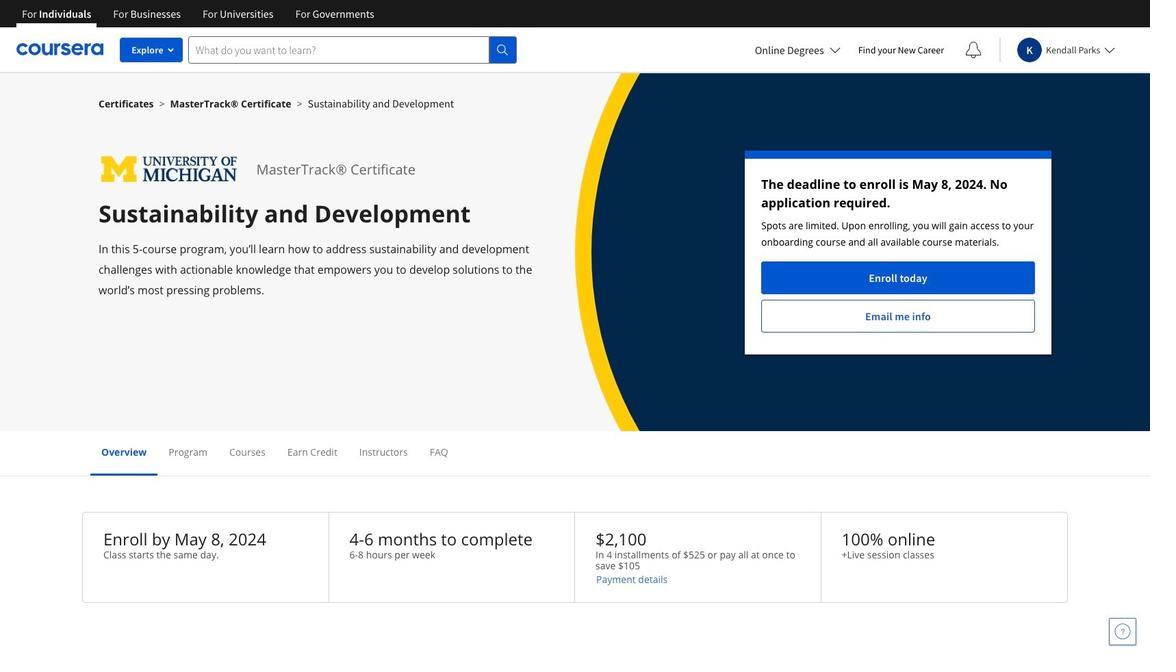 Task type: vqa. For each thing, say whether or not it's contained in the screenshot.
more corresponding to Adaptability
no



Task type: describe. For each thing, give the bounding box(es) containing it.
certificate menu element
[[90, 431, 1060, 476]]

coursera image
[[16, 39, 103, 60]]

university of michigan image
[[99, 151, 240, 188]]



Task type: locate. For each thing, give the bounding box(es) containing it.
None search field
[[188, 36, 517, 63]]

banner navigation
[[11, 0, 385, 27]]

help center image
[[1115, 624, 1131, 640]]

What do you want to learn? text field
[[188, 36, 490, 63]]

status
[[745, 151, 1052, 355]]



